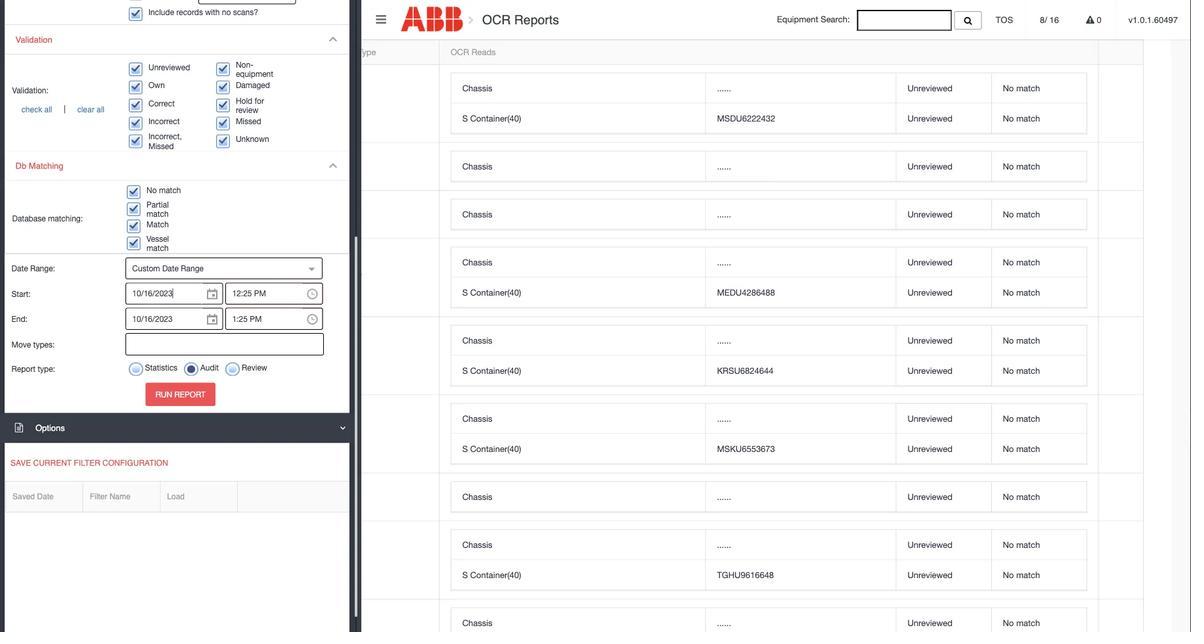 Task type: describe. For each thing, give the bounding box(es) containing it.
vessel
[[147, 234, 169, 243]]

exit cell for 2023-10-16 13:23:58
[[323, 474, 439, 522]]

no for ...... 'cell' corresponding to fifth the chassis cell
[[1003, 335, 1014, 346]]

statistics
[[145, 363, 178, 372]]

incorrect,
[[149, 132, 182, 141]]

ap20231016001777 2023-10-16 13:25:03
[[56, 155, 136, 178]]

16 for ap20231016001775 2023-10-16 13:24:31
[[91, 216, 100, 226]]

options
[[35, 423, 65, 433]]

16 inside dropdown button
[[1050, 15, 1060, 25]]

review
[[242, 363, 268, 372]]

ap20231016001771
[[56, 422, 133, 432]]

25 for 2023-10-16 13:23:53
[[260, 429, 270, 439]]

move type
[[335, 47, 376, 57]]

date for custom
[[162, 264, 179, 273]]

no match cell for ...... 'cell' associated with third the chassis cell from the top of the page unreviewed cell
[[992, 199, 1087, 230]]

...... cell for eighth the chassis cell from the top of the page
[[706, 530, 896, 560]]

exit for 2023-10-16 13:24:54
[[335, 98, 352, 108]]

6 chassis cell from the top
[[452, 404, 706, 434]]

chassis for third the chassis cell from the bottom
[[463, 492, 493, 502]]

check all
[[22, 105, 52, 114]]

type:
[[38, 365, 55, 374]]

row group for ap20231016001774 2023-10-16 13:24:16
[[452, 248, 1087, 308]]

no match for unreviewed cell corresponding to tghu9616648 cell
[[1003, 570, 1041, 580]]

no match cell for ...... 'cell' associated with ninth the chassis cell unreviewed cell
[[992, 608, 1087, 632]]

unreviewed cell for ...... 'cell' associated with ninth the chassis cell
[[896, 608, 992, 632]]

2023- for 2023-10-16 13:24:54
[[56, 105, 78, 115]]

2023- for 2023-10-16 13:24:16
[[56, 279, 78, 290]]

range
[[181, 264, 204, 273]]

7 exit cell from the top
[[323, 522, 439, 600]]

no match for ...... 'cell' associated with third the chassis cell from the top of the page unreviewed cell
[[1003, 209, 1041, 219]]

no for eighth the chassis cell from the top of the page ...... 'cell'
[[1003, 540, 1014, 550]]

tos
[[996, 15, 1014, 25]]

...... for eighth the chassis cell from the top of the page
[[717, 540, 732, 550]]

equipment
[[777, 14, 819, 24]]

row containing ap20231016001773
[[45, 474, 1144, 522]]

25 for 2023-10-16 13:24:54
[[260, 98, 270, 108]]

1 horizontal spatial reports
[[515, 12, 559, 27]]

|
[[62, 104, 68, 113]]

unreviewed cell for ...... 'cell' associated with second the chassis cell
[[896, 151, 992, 182]]

search image
[[965, 16, 973, 25]]

ap20231016001771 2023-10-16 13:23:53
[[56, 422, 136, 446]]

ocr reads
[[451, 47, 496, 57]]

16 for ap20231016001776 2023-10-16 13:24:54
[[91, 105, 100, 115]]

no match cell for unreviewed cell associated with ...... 'cell' associated with second the chassis cell
[[992, 151, 1087, 182]]

no match for unreviewed cell associated with ...... 'cell' associated with sixth the chassis cell
[[1003, 414, 1041, 424]]

reads
[[472, 47, 496, 57]]

entry cell
[[323, 239, 439, 317]]

run
[[156, 390, 172, 399]]

tab list containing home
[[44, 14, 1172, 632]]

with
[[205, 7, 220, 17]]

validation link
[[5, 25, 349, 55]]

16 for ap20231016001772 2023-10-16 13:23:56
[[91, 358, 100, 368]]

no for 4th the chassis cell from the top of the page's ...... 'cell'
[[1003, 257, 1014, 267]]

0 vertical spatial missed
[[236, 117, 261, 126]]

no match cell for unreviewed cell corresponding to medu4286488 cell
[[992, 278, 1087, 308]]

exit cell for 2023-10-16 13:24:31
[[323, 191, 439, 239]]

run report button
[[146, 383, 216, 406]]

13:24:31
[[103, 216, 136, 226]]

0
[[1095, 15, 1102, 25]]

cell containing ap20231016001774
[[45, 239, 248, 317]]

entry
[[335, 273, 362, 283]]

0 vertical spatial report
[[12, 365, 35, 374]]

s for msdu6222432
[[463, 113, 468, 123]]

...... cell for third the chassis cell from the top of the page
[[706, 199, 896, 230]]

include records with no scans?
[[149, 7, 258, 17]]

...... cell for 4th the chassis cell from the top of the page
[[706, 248, 896, 278]]

...... for third the chassis cell from the bottom
[[717, 492, 732, 502]]

s container(40) cell for krsu6824644
[[452, 356, 706, 386]]

ap20231016001776
[[56, 91, 133, 102]]

range:
[[30, 264, 55, 273]]

5 chassis cell from the top
[[452, 326, 706, 356]]

cell containing ap20231016001775
[[45, 191, 248, 239]]

16 for ap20231016001774 2023-10-16 13:24:16
[[91, 279, 100, 290]]

unreviewed cell for ...... 'cell' related to 1st the chassis cell
[[896, 73, 992, 103]]

unreviewed cell for msku6553673 cell
[[896, 434, 992, 464]]

unreviewed cell for eighth the chassis cell from the top of the page ...... 'cell'
[[896, 530, 992, 560]]

own
[[149, 80, 165, 90]]

move for move type
[[335, 47, 356, 57]]

no match for unreviewed cell corresponding to 4th the chassis cell from the top of the page's ...... 'cell'
[[1003, 257, 1041, 267]]

cell containing ap20231016001772
[[45, 317, 248, 395]]

db matching
[[16, 161, 63, 171]]

8/ 16
[[1041, 15, 1060, 25]]

clear
[[77, 105, 94, 114]]

end:
[[12, 314, 28, 323]]

move types:
[[12, 340, 55, 349]]

...... cell for sixth the chassis cell
[[706, 404, 896, 434]]

no match for ...... 'cell' corresponding to fifth the chassis cell's unreviewed cell
[[1003, 335, 1041, 346]]

date range:
[[12, 264, 55, 273]]

exit for 2023-10-16 13:23:56
[[335, 351, 352, 361]]

2023- for 2023-10-16 13:23:58
[[56, 499, 78, 509]]

row containing transaction
[[45, 40, 1144, 65]]

no match for unreviewed cell related to msdu6222432 cell
[[1003, 113, 1041, 123]]

database matching:
[[12, 214, 83, 223]]

row containing saved date
[[5, 482, 349, 513]]

chassis for ninth the chassis cell
[[463, 618, 493, 628]]

25 cell for 13:23:53
[[248, 395, 323, 474]]

scans?
[[233, 7, 258, 17]]

unreviewed cell for ...... 'cell' associated with third the chassis cell from the top of the page
[[896, 199, 992, 230]]

unreviewed cell for ...... 'cell' associated with third the chassis cell from the bottom
[[896, 482, 992, 512]]

audit
[[201, 363, 219, 372]]

10- for 13:24:31
[[78, 216, 91, 226]]

8 chassis cell from the top
[[452, 530, 706, 560]]

load
[[167, 492, 185, 501]]

ap20231016001774
[[56, 266, 133, 276]]

db matching link
[[5, 152, 349, 181]]

ocr for ocr reports
[[482, 12, 511, 27]]

options link
[[0, 413, 354, 443]]

damaged
[[236, 80, 270, 90]]

21 cell
[[248, 317, 323, 395]]

krsu6824644 cell
[[706, 356, 896, 386]]

load link
[[161, 482, 237, 512]]

no for msku6553673 cell
[[1003, 444, 1014, 454]]

1 chassis cell from the top
[[452, 73, 706, 103]]

check all link
[[12, 105, 62, 114]]

all for check all
[[44, 105, 52, 114]]

13:23:58
[[103, 499, 136, 509]]

database
[[12, 214, 46, 223]]

search:
[[821, 14, 850, 24]]

...... cell for fifth the chassis cell
[[706, 326, 896, 356]]

no for ...... 'cell' associated with third the chassis cell from the top of the page
[[1003, 209, 1014, 219]]

exit for 2023-10-16 13:25:03
[[335, 161, 352, 172]]

check
[[22, 105, 42, 114]]

include
[[149, 7, 174, 17]]

2023- for 2023-10-16 13:23:56
[[56, 358, 78, 368]]

container(40) for msdu6222432
[[470, 113, 522, 123]]

v1.0.1.60497
[[1129, 15, 1179, 25]]

incorrect
[[149, 117, 180, 126]]

records
[[176, 7, 203, 17]]

no for krsu6824644 cell
[[1003, 366, 1014, 376]]

2 chassis cell from the top
[[452, 151, 706, 182]]

13:25:03
[[103, 168, 136, 178]]

16 for ap20231016001771 2023-10-16 13:23:53
[[91, 436, 100, 446]]

transaction
[[56, 47, 100, 57]]

node
[[260, 47, 281, 57]]

16 for ap20231016001773 2023-10-16 13:23:58
[[91, 499, 100, 509]]

8/ 16 button
[[1027, 0, 1073, 39]]

hold for review
[[236, 96, 264, 115]]

db matching menu item
[[5, 152, 349, 254]]

missed inside the incorrect, missed
[[149, 141, 174, 151]]

warning image
[[1087, 15, 1095, 24]]

home link
[[47, 14, 90, 41]]

...... for third the chassis cell from the top of the page
[[717, 209, 732, 219]]

ap20231016001772 2023-10-16 13:23:56
[[56, 344, 136, 368]]

9 chassis cell from the top
[[452, 608, 706, 632]]

report inside 'button'
[[175, 390, 206, 399]]

2023- for 2023-10-16 13:23:53
[[56, 436, 78, 446]]

unreviewed cell for ...... 'cell' corresponding to fifth the chassis cell
[[896, 326, 992, 356]]

no for medu4286488 cell
[[1003, 287, 1014, 297]]

ap20231016001774 2023-10-16 13:24:16
[[56, 266, 136, 290]]

matching:
[[48, 214, 83, 223]]

hold
[[236, 96, 253, 105]]

13:24:54
[[103, 105, 136, 115]]

s for krsu6824644
[[463, 366, 468, 376]]

start:
[[12, 289, 31, 298]]

...... for second the chassis cell
[[717, 161, 732, 171]]

tghu9616648
[[717, 570, 774, 580]]

s for medu4286488
[[463, 287, 468, 297]]

saved
[[12, 492, 35, 501]]

all for clear all
[[97, 105, 105, 114]]

unreviewed cell for 4th the chassis cell from the top of the page's ...... 'cell'
[[896, 248, 992, 278]]

8/
[[1041, 15, 1048, 25]]



Task type: locate. For each thing, give the bounding box(es) containing it.
7 chassis from the top
[[463, 492, 493, 502]]

s container(40)
[[463, 113, 522, 123], [463, 287, 522, 297], [463, 366, 522, 376], [463, 444, 522, 454], [463, 570, 522, 580]]

16 inside the ap20231016001775 2023-10-16 13:24:31
[[91, 216, 100, 226]]

date left range
[[162, 264, 179, 273]]

s container(40) for krsu6824644
[[463, 366, 522, 376]]

date for saved
[[37, 492, 54, 501]]

2 no match from the top
[[1003, 113, 1041, 123]]

no for ...... 'cell' related to 1st the chassis cell
[[1003, 83, 1014, 93]]

14 no match from the top
[[1003, 618, 1041, 628]]

ig3
[[260, 273, 274, 283]]

None text field
[[226, 283, 302, 304], [226, 309, 302, 329], [226, 283, 302, 304], [226, 309, 302, 329]]

report
[[12, 365, 35, 374], [175, 390, 206, 399]]

no for ...... 'cell' associated with third the chassis cell from the bottom
[[1003, 492, 1014, 502]]

1 vertical spatial ocr
[[451, 47, 469, 57]]

4 no match from the top
[[1003, 209, 1041, 219]]

no match cell
[[992, 73, 1087, 103], [992, 103, 1087, 134], [992, 151, 1087, 182], [992, 199, 1087, 230], [992, 248, 1087, 278], [992, 278, 1087, 308], [992, 326, 1087, 356], [992, 356, 1087, 386], [992, 404, 1087, 434], [992, 434, 1087, 464], [992, 482, 1087, 512], [992, 530, 1087, 560], [992, 560, 1087, 591], [992, 608, 1087, 632]]

5 chassis from the top
[[463, 335, 493, 346]]

no for ...... 'cell' associated with second the chassis cell
[[1003, 161, 1014, 171]]

db
[[16, 161, 26, 171]]

4 ...... from the top
[[717, 257, 732, 267]]

for
[[255, 96, 264, 105]]

ocr left the reads
[[451, 47, 469, 57]]

1 vertical spatial move
[[12, 340, 31, 349]]

1 vertical spatial report
[[175, 390, 206, 399]]

name
[[110, 492, 131, 501]]

2 25 from the top
[[260, 429, 270, 439]]

reports inside 'link'
[[101, 21, 140, 31]]

report right run
[[175, 390, 206, 399]]

0 vertical spatial 25 cell
[[248, 65, 323, 143]]

ap20231016001773
[[56, 485, 133, 495]]

report left 'type:'
[[12, 365, 35, 374]]

14 unreviewed cell from the top
[[896, 608, 992, 632]]

tab list
[[44, 14, 1172, 632]]

12 no match cell from the top
[[992, 530, 1087, 560]]

move left type
[[335, 47, 356, 57]]

10- inside 'ap20231016001772 2023-10-16 13:23:56'
[[78, 358, 91, 368]]

2 ...... cell from the top
[[706, 151, 896, 182]]

grid
[[45, 40, 1144, 632]]

7 no match from the top
[[1003, 335, 1041, 346]]

ocr reports
[[479, 12, 559, 27]]

row group for ap20231016001776 2023-10-16 13:24:54
[[452, 73, 1087, 134]]

7 ...... cell from the top
[[706, 482, 896, 512]]

10- down the 'ap20231016001776'
[[78, 105, 91, 115]]

4 chassis from the top
[[463, 257, 493, 267]]

25 cell
[[248, 65, 323, 143], [248, 395, 323, 474]]

tos button
[[983, 0, 1027, 39]]

date right saved
[[37, 492, 54, 501]]

10- inside 'ap20231016001776 2023-10-16 13:24:54'
[[78, 105, 91, 115]]

5 s from the top
[[463, 570, 468, 580]]

3 chassis from the top
[[463, 209, 493, 219]]

no inside no match partial match match vessel match
[[147, 185, 157, 195]]

9 chassis from the top
[[463, 618, 493, 628]]

unreviewed cell
[[896, 73, 992, 103], [896, 103, 992, 134], [896, 151, 992, 182], [896, 199, 992, 230], [896, 248, 992, 278], [896, 278, 992, 308], [896, 326, 992, 356], [896, 356, 992, 386], [896, 404, 992, 434], [896, 434, 992, 464], [896, 482, 992, 512], [896, 530, 992, 560], [896, 560, 992, 591], [896, 608, 992, 632]]

1 container(40) from the top
[[470, 113, 522, 123]]

7 exit from the top
[[335, 555, 352, 565]]

saved date
[[12, 492, 54, 501]]

1 horizontal spatial missed
[[236, 117, 261, 126]]

...... for sixth the chassis cell
[[717, 414, 732, 424]]

...... cell for second the chassis cell
[[706, 151, 896, 182]]

4 s container(40) cell from the top
[[452, 434, 706, 464]]

10- inside the ap20231016001773 2023-10-16 13:23:58
[[78, 499, 91, 509]]

s for tghu9616648
[[463, 570, 468, 580]]

v1.0.1.60497 button
[[1116, 0, 1192, 39]]

filter name
[[90, 492, 131, 501]]

10- inside the ap20231016001775 2023-10-16 13:24:31
[[78, 216, 91, 226]]

16 inside 'ap20231016001777 2023-10-16 13:25:03'
[[91, 168, 100, 178]]

2 unreviewed cell from the top
[[896, 103, 992, 134]]

all right check
[[44, 105, 52, 114]]

s container(40) cell
[[452, 103, 706, 134], [452, 278, 706, 308], [452, 356, 706, 386], [452, 434, 706, 464], [452, 560, 706, 591]]

2 horizontal spatial date
[[162, 264, 179, 273]]

validation
[[16, 35, 52, 44]]

no match cell for ...... 'cell' related to 1st the chassis cell unreviewed cell
[[992, 73, 1087, 103]]

10-
[[78, 105, 91, 115], [78, 168, 91, 178], [78, 216, 91, 226], [78, 279, 91, 290], [78, 358, 91, 368], [78, 436, 91, 446], [78, 499, 91, 509]]

2 10- from the top
[[78, 168, 91, 178]]

1 2023- from the top
[[56, 105, 78, 115]]

6 2023- from the top
[[56, 436, 78, 446]]

no match partial match match vessel match
[[147, 185, 181, 253]]

tghu9616648 cell
[[706, 560, 896, 591]]

4 exit cell from the top
[[323, 317, 439, 395]]

no match cell for unreviewed cell for ...... 'cell' associated with third the chassis cell from the bottom
[[992, 482, 1087, 512]]

10- for 13:23:56
[[78, 358, 91, 368]]

home
[[56, 21, 81, 31]]

s for msku6553673
[[463, 444, 468, 454]]

7 chassis cell from the top
[[452, 482, 706, 512]]

2 ...... from the top
[[717, 161, 732, 171]]

row
[[45, 40, 1144, 65], [45, 65, 1144, 143], [452, 73, 1087, 103], [452, 103, 1087, 134], [45, 143, 1144, 191], [452, 151, 1087, 182], [45, 191, 1144, 239], [452, 199, 1087, 230], [45, 239, 1144, 317], [452, 248, 1087, 278], [452, 278, 1087, 308], [45, 317, 1144, 395], [452, 326, 1087, 356], [452, 356, 1087, 386], [45, 395, 1144, 474], [452, 404, 1087, 434], [452, 434, 1087, 464], [45, 474, 1144, 522], [5, 482, 349, 513], [452, 482, 1087, 512], [45, 522, 1144, 600], [452, 530, 1087, 560], [452, 560, 1087, 591], [45, 600, 1144, 632], [452, 608, 1087, 632]]

non- equipment
[[236, 60, 273, 78]]

no match cell for unreviewed cell for krsu6824644 cell
[[992, 356, 1087, 386]]

date
[[162, 264, 179, 273], [12, 264, 28, 273], [37, 492, 54, 501]]

10- inside 'ap20231016001777 2023-10-16 13:25:03'
[[78, 168, 91, 178]]

...... cell for third the chassis cell from the bottom
[[706, 482, 896, 512]]

container(40) for msku6553673
[[470, 444, 522, 454]]

...... for fifth the chassis cell
[[717, 335, 732, 346]]

2 25 cell from the top
[[248, 395, 323, 474]]

unreviewed inside validation menu item
[[149, 62, 190, 72]]

13:23:53
[[103, 436, 136, 446]]

4 container(40) from the top
[[470, 444, 522, 454]]

6 10- from the top
[[78, 436, 91, 446]]

reports
[[515, 12, 559, 27], [101, 21, 140, 31]]

5 s container(40) cell from the top
[[452, 560, 706, 591]]

ap20231016001777
[[56, 155, 133, 165]]

...... cell for ninth the chassis cell
[[706, 608, 896, 632]]

s container(40) for tghu9616648
[[463, 570, 522, 580]]

25
[[260, 98, 270, 108], [260, 429, 270, 439]]

ig3 cell
[[248, 239, 323, 317]]

s container(40) for msku6553673
[[463, 444, 522, 454]]

5 exit cell from the top
[[323, 395, 439, 474]]

10- down ap20231016001775
[[78, 216, 91, 226]]

1 ...... from the top
[[717, 83, 732, 93]]

0 horizontal spatial move
[[12, 340, 31, 349]]

1 exit from the top
[[335, 98, 352, 108]]

8 ...... from the top
[[717, 540, 732, 550]]

medu4286488
[[717, 287, 775, 297]]

validation menu item
[[5, 25, 349, 152]]

None text field
[[126, 283, 202, 304], [126, 309, 202, 329], [126, 283, 202, 304], [126, 309, 202, 329]]

2023- inside 'ap20231016001776 2023-10-16 13:24:54'
[[56, 105, 78, 115]]

10- down ap20231016001777
[[78, 168, 91, 178]]

missed down "review" on the left
[[236, 117, 261, 126]]

move inside row
[[335, 47, 356, 57]]

16 down ap20231016001774
[[91, 279, 100, 290]]

container(40) for tghu9616648
[[470, 570, 522, 580]]

chassis cell
[[452, 73, 706, 103], [452, 151, 706, 182], [452, 199, 706, 230], [452, 248, 706, 278], [452, 326, 706, 356], [452, 404, 706, 434], [452, 482, 706, 512], [452, 530, 706, 560], [452, 608, 706, 632]]

13 no match cell from the top
[[992, 560, 1087, 591]]

16 for ap20231016001777 2023-10-16 13:25:03
[[91, 168, 100, 178]]

16 right 8/
[[1050, 15, 1060, 25]]

chassis
[[463, 83, 493, 93], [463, 161, 493, 171], [463, 209, 493, 219], [463, 257, 493, 267], [463, 335, 493, 346], [463, 414, 493, 424], [463, 492, 493, 502], [463, 540, 493, 550], [463, 618, 493, 628]]

0 horizontal spatial ocr
[[451, 47, 469, 57]]

1 25 cell from the top
[[248, 65, 323, 143]]

16 inside 'ap20231016001772 2023-10-16 13:23:56'
[[91, 358, 100, 368]]

exit for 2023-10-16 13:23:58
[[335, 492, 352, 502]]

s container(40) for msdu6222432
[[463, 113, 522, 123]]

2023- inside 'ap20231016001777 2023-10-16 13:25:03'
[[56, 168, 78, 178]]

ocr
[[482, 12, 511, 27], [451, 47, 469, 57]]

no for ...... 'cell' associated with sixth the chassis cell
[[1003, 414, 1014, 424]]

cell containing ap20231016001776
[[45, 65, 248, 143]]

4 s from the top
[[463, 444, 468, 454]]

all
[[44, 105, 52, 114], [97, 105, 105, 114]]

s container(40) for medu4286488
[[463, 287, 522, 297]]

...... cell for 1st the chassis cell
[[706, 73, 896, 103]]

1 vertical spatial missed
[[149, 141, 174, 151]]

7 unreviewed cell from the top
[[896, 326, 992, 356]]

report type:
[[12, 365, 55, 374]]

unknown
[[236, 135, 269, 144]]

no
[[222, 7, 231, 17]]

filter name link
[[83, 482, 160, 512]]

16 down ap20231016001772
[[91, 358, 100, 368]]

row group for ap20231016001772 2023-10-16 13:23:56
[[452, 326, 1087, 386]]

1 s container(40) cell from the top
[[452, 103, 706, 134]]

ocr up the reads
[[482, 12, 511, 27]]

1 vertical spatial 25 cell
[[248, 395, 323, 474]]

3 chassis cell from the top
[[452, 199, 706, 230]]

10- down ap20231016001771
[[78, 436, 91, 446]]

1 horizontal spatial all
[[97, 105, 105, 114]]

5 no match cell from the top
[[992, 248, 1087, 278]]

0 vertical spatial ocr
[[482, 12, 511, 27]]

7 no match cell from the top
[[992, 326, 1087, 356]]

no for msdu6222432 cell
[[1003, 113, 1014, 123]]

5 s container(40) from the top
[[463, 570, 522, 580]]

row containing ap20231016001777
[[45, 143, 1144, 191]]

no match cell for unreviewed cell associated with ...... 'cell' associated with sixth the chassis cell
[[992, 404, 1087, 434]]

row group
[[45, 65, 1144, 632], [452, 73, 1087, 134], [452, 248, 1087, 308], [452, 326, 1087, 386], [452, 404, 1087, 464], [452, 530, 1087, 591]]

s container(40) cell for msku6553673
[[452, 434, 706, 464]]

1 no match from the top
[[1003, 83, 1041, 93]]

chassis for eighth the chassis cell from the top of the page
[[463, 540, 493, 550]]

krsu6824644
[[717, 366, 774, 376]]

2 container(40) from the top
[[470, 287, 522, 297]]

0 button
[[1073, 0, 1115, 39]]

2 2023- from the top
[[56, 168, 78, 178]]

correct
[[149, 98, 175, 108]]

move left types:
[[12, 340, 31, 349]]

grid containing transaction
[[45, 40, 1144, 632]]

exit cell for 2023-10-16 13:23:53
[[323, 395, 439, 474]]

cell containing ap20231016001773
[[45, 474, 248, 522]]

date left range: at the top of the page
[[12, 264, 28, 273]]

cell containing ap20231016001771
[[45, 395, 248, 474]]

type
[[358, 47, 376, 57]]

21
[[260, 351, 270, 361]]

5 no match from the top
[[1003, 257, 1041, 267]]

s container(40) cell for msdu6222432
[[452, 103, 706, 134]]

msdu6222432 cell
[[706, 103, 896, 134]]

0 horizontal spatial report
[[12, 365, 35, 374]]

2 exit from the top
[[335, 161, 352, 172]]

6 exit from the top
[[335, 492, 352, 502]]

10- inside ap20231016001771 2023-10-16 13:23:53
[[78, 436, 91, 446]]

menu
[[5, 0, 350, 254]]

13:24:16
[[103, 279, 136, 290]]

3 no match cell from the top
[[992, 151, 1087, 182]]

5 exit from the top
[[335, 429, 352, 439]]

missed
[[236, 117, 261, 126], [149, 141, 174, 151]]

0 vertical spatial 25
[[260, 98, 270, 108]]

2 all from the left
[[97, 105, 105, 114]]

1 s from the top
[[463, 113, 468, 123]]

ap20231016001772
[[56, 344, 133, 354]]

5 10- from the top
[[78, 358, 91, 368]]

clear all link
[[68, 105, 114, 114]]

ocr for ocr reads
[[451, 47, 469, 57]]

bars image
[[376, 13, 386, 25]]

4 s container(40) from the top
[[463, 444, 522, 454]]

10 no match cell from the top
[[992, 434, 1087, 464]]

ap20231016001776 2023-10-16 13:24:54
[[56, 91, 136, 115]]

exit cell for 2023-10-16 13:23:56
[[323, 317, 439, 395]]

no match for unreviewed cell corresponding to medu4286488 cell
[[1003, 287, 1041, 297]]

no match cell for unreviewed cell corresponding to 4th the chassis cell from the top of the page's ...... 'cell'
[[992, 248, 1087, 278]]

2023- inside the ap20231016001775 2023-10-16 13:24:31
[[56, 216, 78, 226]]

saved date link
[[6, 482, 83, 512]]

4 chassis cell from the top
[[452, 248, 706, 278]]

None field
[[857, 10, 952, 31], [126, 335, 142, 355], [857, 10, 952, 31], [126, 335, 142, 355]]

7 10- from the top
[[78, 499, 91, 509]]

1 ...... cell from the top
[[706, 73, 896, 103]]

2023- inside 'ap20231016001772 2023-10-16 13:23:56'
[[56, 358, 78, 368]]

partial
[[147, 200, 169, 209]]

5 container(40) from the top
[[470, 570, 522, 580]]

1 horizontal spatial ocr
[[482, 12, 511, 27]]

msku6553673 cell
[[706, 434, 896, 464]]

no match for unreviewed cell for krsu6824644 cell
[[1003, 366, 1041, 376]]

...... for ninth the chassis cell
[[717, 618, 732, 628]]

no match for unreviewed cell for ...... 'cell' associated with third the chassis cell from the bottom
[[1003, 492, 1041, 502]]

validation:
[[12, 85, 49, 95]]

11 no match cell from the top
[[992, 482, 1087, 512]]

10- inside ap20231016001774 2023-10-16 13:24:16
[[78, 279, 91, 290]]

review
[[236, 105, 259, 115]]

0 horizontal spatial reports
[[101, 21, 140, 31]]

container(40) for krsu6824644
[[470, 366, 522, 376]]

6 no match from the top
[[1003, 287, 1041, 297]]

10- down ap20231016001772
[[78, 358, 91, 368]]

missed down incorrect,
[[149, 141, 174, 151]]

0 horizontal spatial date
[[12, 264, 28, 273]]

chassis for 4th the chassis cell from the top of the page
[[463, 257, 493, 267]]

16 inside ap20231016001771 2023-10-16 13:23:53
[[91, 436, 100, 446]]

chassis for fifth the chassis cell
[[463, 335, 493, 346]]

2023- inside ap20231016001771 2023-10-16 13:23:53
[[56, 436, 78, 446]]

0 horizontal spatial all
[[44, 105, 52, 114]]

6 exit cell from the top
[[323, 474, 439, 522]]

3 exit from the top
[[335, 209, 352, 220]]

ap20231016001775
[[56, 203, 133, 213]]

container(40) for medu4286488
[[470, 287, 522, 297]]

all down the 'ap20231016001776'
[[97, 105, 105, 114]]

5 unreviewed cell from the top
[[896, 248, 992, 278]]

25 cell for 13:24:54
[[248, 65, 323, 143]]

3 unreviewed cell from the top
[[896, 151, 992, 182]]

cell
[[45, 65, 248, 143], [1099, 65, 1144, 143], [45, 143, 248, 191], [248, 143, 323, 191], [1099, 143, 1144, 191], [45, 191, 248, 239], [248, 191, 323, 239], [1099, 191, 1144, 239], [45, 239, 248, 317], [1099, 239, 1144, 317], [45, 317, 248, 395], [1099, 317, 1144, 395], [45, 395, 248, 474], [1099, 395, 1144, 474], [45, 474, 248, 522], [248, 474, 323, 522], [1099, 474, 1144, 522], [45, 522, 248, 600], [248, 522, 323, 600], [1099, 522, 1144, 600], [45, 600, 248, 632], [248, 600, 323, 632], [323, 600, 439, 632], [1099, 600, 1144, 632]]

4 exit from the top
[[335, 351, 352, 361]]

matching
[[29, 161, 63, 171]]

clear all
[[77, 105, 105, 114]]

no match for ...... 'cell' associated with ninth the chassis cell unreviewed cell
[[1003, 618, 1041, 628]]

9 ...... cell from the top
[[706, 608, 896, 632]]

16 down ap20231016001771
[[91, 436, 100, 446]]

2023- inside the ap20231016001773 2023-10-16 13:23:58
[[56, 499, 78, 509]]

16 down ap20231016001773 on the left
[[91, 499, 100, 509]]

chassis for third the chassis cell from the top of the page
[[463, 209, 493, 219]]

1 horizontal spatial report
[[175, 390, 206, 399]]

ocr inside row
[[451, 47, 469, 57]]

incorrect, missed
[[149, 132, 182, 151]]

menu containing validation
[[5, 0, 350, 254]]

no match cell for unreviewed cell related to eighth the chassis cell from the top of the page ...... 'cell'
[[992, 530, 1087, 560]]

6 no match cell from the top
[[992, 278, 1087, 308]]

...... cell
[[706, 73, 896, 103], [706, 151, 896, 182], [706, 199, 896, 230], [706, 248, 896, 278], [706, 326, 896, 356], [706, 404, 896, 434], [706, 482, 896, 512], [706, 530, 896, 560], [706, 608, 896, 632]]

1 horizontal spatial move
[[335, 47, 356, 57]]

7 2023- from the top
[[56, 499, 78, 509]]

unreviewed cell for krsu6824644 cell
[[896, 356, 992, 386]]

msku6553673
[[717, 444, 775, 454]]

13:23:56
[[103, 358, 136, 368]]

ap20231016001775 2023-10-16 13:24:31
[[56, 203, 136, 226]]

msdu6222432
[[717, 113, 776, 123]]

1 unreviewed cell from the top
[[896, 73, 992, 103]]

8 chassis from the top
[[463, 540, 493, 550]]

no match cell for unreviewed cell related to msdu6222432 cell
[[992, 103, 1087, 134]]

16 inside 'ap20231016001776 2023-10-16 13:24:54'
[[91, 105, 100, 115]]

run report
[[156, 390, 206, 399]]

16 down ap20231016001777
[[91, 168, 100, 178]]

10- for 13:24:54
[[78, 105, 91, 115]]

0 horizontal spatial missed
[[149, 141, 174, 151]]

match
[[147, 220, 169, 229]]

row containing ap20231016001775
[[45, 191, 1144, 239]]

...... for 1st the chassis cell
[[717, 83, 732, 93]]

2023- for 2023-10-16 13:24:31
[[56, 216, 78, 226]]

2 s container(40) cell from the top
[[452, 278, 706, 308]]

row group for ap20231016001771 2023-10-16 13:23:53
[[452, 404, 1087, 464]]

s
[[463, 113, 468, 123], [463, 287, 468, 297], [463, 366, 468, 376], [463, 444, 468, 454], [463, 570, 468, 580]]

10- down ap20231016001774
[[78, 279, 91, 290]]

s container(40) cell for medu4286488
[[452, 278, 706, 308]]

unreviewed cell for medu4286488 cell
[[896, 278, 992, 308]]

0 vertical spatial move
[[335, 47, 356, 57]]

9 ...... from the top
[[717, 618, 732, 628]]

5 2023- from the top
[[56, 358, 78, 368]]

4 10- from the top
[[78, 279, 91, 290]]

no match for unreviewed cell related to eighth the chassis cell from the top of the page ...... 'cell'
[[1003, 540, 1041, 550]]

16 down ap20231016001775
[[91, 216, 100, 226]]

16 inside the ap20231016001773 2023-10-16 13:23:58
[[91, 499, 100, 509]]

12 no match from the top
[[1003, 540, 1041, 550]]

......
[[717, 83, 732, 93], [717, 161, 732, 171], [717, 209, 732, 219], [717, 257, 732, 267], [717, 335, 732, 346], [717, 414, 732, 424], [717, 492, 732, 502], [717, 540, 732, 550], [717, 618, 732, 628]]

10- down ap20231016001773 on the left
[[78, 499, 91, 509]]

1 s container(40) from the top
[[463, 113, 522, 123]]

3 no match from the top
[[1003, 161, 1041, 171]]

ap20231016001773 2023-10-16 13:23:58
[[56, 485, 136, 509]]

no match cell for ...... 'cell' corresponding to fifth the chassis cell's unreviewed cell
[[992, 326, 1087, 356]]

6 ...... cell from the top
[[706, 404, 896, 434]]

16 down the 'ap20231016001776'
[[91, 105, 100, 115]]

6 unreviewed cell from the top
[[896, 278, 992, 308]]

...... for 4th the chassis cell from the top of the page
[[717, 257, 732, 267]]

exit cell for 2023-10-16 13:25:03
[[323, 143, 439, 191]]

8 unreviewed cell from the top
[[896, 356, 992, 386]]

equipment search:
[[777, 14, 857, 24]]

6 chassis from the top
[[463, 414, 493, 424]]

medu4286488 cell
[[706, 278, 896, 308]]

11 no match from the top
[[1003, 492, 1041, 502]]

unreviewed cell for ...... 'cell' associated with sixth the chassis cell
[[896, 404, 992, 434]]

3 s container(40) from the top
[[463, 366, 522, 376]]

2 chassis from the top
[[463, 161, 493, 171]]

no for tghu9616648 cell
[[1003, 570, 1014, 580]]

non-
[[236, 60, 254, 69]]

1 horizontal spatial date
[[37, 492, 54, 501]]

13 no match from the top
[[1003, 570, 1041, 580]]

16 inside ap20231016001774 2023-10-16 13:24:16
[[91, 279, 100, 290]]

no match for unreviewed cell associated with ...... 'cell' associated with second the chassis cell
[[1003, 161, 1041, 171]]

exit cell
[[323, 65, 439, 143], [323, 143, 439, 191], [323, 191, 439, 239], [323, 317, 439, 395], [323, 395, 439, 474], [323, 474, 439, 522], [323, 522, 439, 600]]

3 container(40) from the top
[[470, 366, 522, 376]]

filter
[[90, 492, 107, 501]]

equipment
[[236, 69, 273, 78]]

cell containing ap20231016001777
[[45, 143, 248, 191]]

2023- for 2023-10-16 13:25:03
[[56, 168, 78, 178]]

no for ...... 'cell' associated with ninth the chassis cell
[[1003, 618, 1014, 628]]

11 unreviewed cell from the top
[[896, 482, 992, 512]]

3 2023- from the top
[[56, 216, 78, 226]]

7 ...... from the top
[[717, 492, 732, 502]]

2023- inside ap20231016001774 2023-10-16 13:24:16
[[56, 279, 78, 290]]

10- for 13:23:53
[[78, 436, 91, 446]]

unreviewed cell for tghu9616648 cell
[[896, 560, 992, 591]]

5 ...... from the top
[[717, 335, 732, 346]]

2 no match cell from the top
[[992, 103, 1087, 134]]

3 10- from the top
[[78, 216, 91, 226]]

8 ...... cell from the top
[[706, 530, 896, 560]]

chassis for 1st the chassis cell
[[463, 83, 493, 93]]

5 ...... cell from the top
[[706, 326, 896, 356]]

9 no match from the top
[[1003, 414, 1041, 424]]

1 vertical spatial 25
[[260, 429, 270, 439]]

reports link
[[92, 14, 149, 41]]



Task type: vqa. For each thing, say whether or not it's contained in the screenshot.


